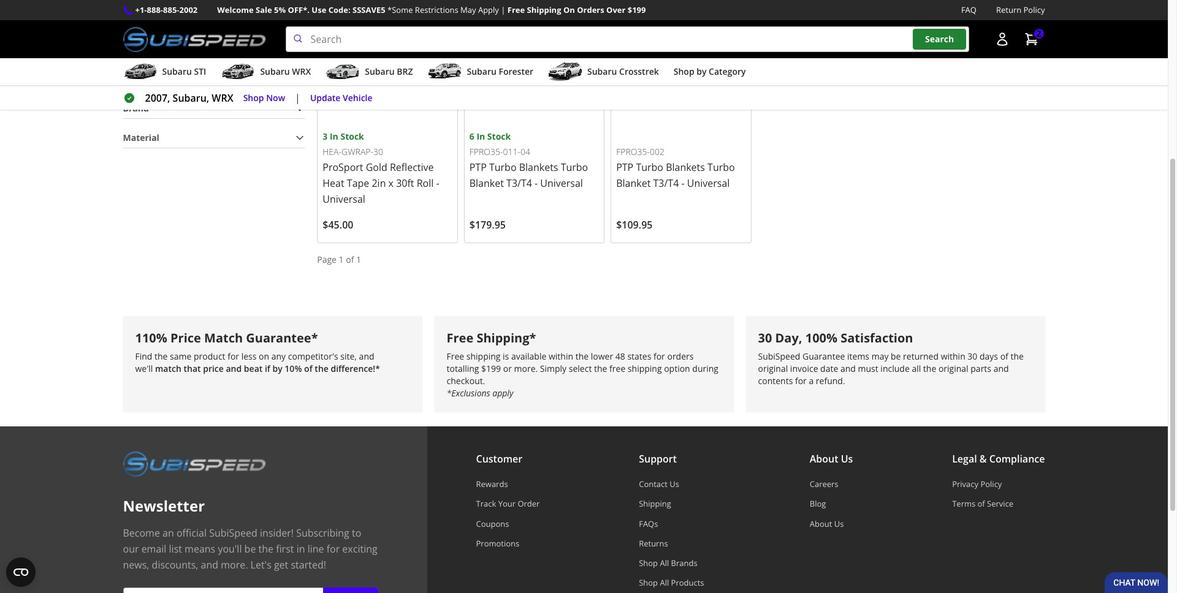 Task type: locate. For each thing, give the bounding box(es) containing it.
t3/t4 inside fpro35-002 ptp turbo blankets turbo blanket t3/t4 - universal
[[653, 177, 679, 190]]

and inside find the same product for less on any competitor's site, and we'll
[[359, 351, 374, 363]]

1 original from the left
[[758, 363, 788, 375]]

and inside become an official subispeed insider! subscribing to our email list means you'll be the first in line for exciting news, discounts, and more. let's get started!
[[201, 559, 218, 572]]

1 in from the left
[[330, 131, 338, 142]]

started!
[[291, 559, 326, 572]]

1 horizontal spatial 30
[[758, 330, 772, 346]]

subaru for subaru forester
[[467, 66, 497, 77]]

1 horizontal spatial |
[[501, 4, 506, 15]]

0 vertical spatial about us
[[810, 453, 853, 466]]

if
[[265, 363, 270, 375]]

is
[[503, 351, 509, 363]]

$199 left or
[[481, 363, 501, 375]]

about down blog
[[810, 519, 832, 530]]

subaru left forester
[[467, 66, 497, 77]]

shop down returns
[[639, 558, 658, 569]]

blanket down 011-
[[470, 177, 504, 190]]

1 ptp turbo blankets turbo blanket t3/t4 - universal image from the left
[[470, 0, 599, 130]]

Max text field
[[200, 20, 270, 50]]

subaru forester
[[467, 66, 534, 77]]

stock for prosport
[[341, 131, 364, 142]]

button image
[[995, 32, 1010, 47]]

1 vertical spatial all
[[660, 578, 669, 589]]

in right the "6"
[[477, 131, 485, 142]]

0 horizontal spatial shipping
[[467, 351, 501, 363]]

888-
[[147, 4, 163, 15]]

0 vertical spatial be
[[891, 351, 901, 363]]

guarantee
[[803, 351, 845, 363]]

0 horizontal spatial original
[[758, 363, 788, 375]]

original left parts
[[939, 363, 969, 375]]

shop for shop all products
[[639, 578, 658, 589]]

by inside shop by category dropdown button
[[697, 66, 707, 77]]

1 horizontal spatial wrx
[[292, 66, 311, 77]]

subispeed logo image down max
[[123, 26, 266, 52]]

for left a
[[795, 375, 807, 387]]

about us down blog link at the bottom
[[810, 519, 844, 530]]

shop left now
[[243, 92, 264, 103]]

110%
[[135, 330, 167, 346]]

0 vertical spatial |
[[501, 4, 506, 15]]

1 vertical spatial free
[[447, 330, 474, 346]]

0 vertical spatial by
[[697, 66, 707, 77]]

+1-888-885-2002
[[135, 4, 198, 15]]

2 all from the top
[[660, 578, 669, 589]]

2 fpro35- from the left
[[616, 146, 650, 158]]

policy
[[1024, 4, 1045, 15], [981, 479, 1002, 490]]

shop for shop by category
[[674, 66, 695, 77]]

a subaru wrx thumbnail image image
[[221, 63, 255, 81]]

1 ptp from the left
[[470, 161, 487, 174]]

get
[[274, 559, 288, 572]]

category
[[709, 66, 746, 77]]

0 horizontal spatial blankets
[[519, 161, 558, 174]]

universal inside fpro35-002 ptp turbo blankets turbo blanket t3/t4 - universal
[[687, 177, 730, 190]]

0 vertical spatial about
[[810, 453, 839, 466]]

be up let's
[[244, 543, 256, 556]]

1 horizontal spatial within
[[941, 351, 966, 363]]

0 horizontal spatial fpro35-
[[470, 146, 503, 158]]

2 1 from the left
[[356, 254, 361, 266]]

0 vertical spatial shipping
[[467, 351, 501, 363]]

be up include
[[891, 351, 901, 363]]

1 subispeed logo image from the top
[[123, 26, 266, 52]]

1 vertical spatial policy
[[981, 479, 1002, 490]]

- inside 3 in stock hea-gwrap-30 prosport gold reflective heat tape 2in x 30ft roll - universal
[[436, 177, 439, 190]]

shop all products link
[[639, 578, 711, 589]]

1 vertical spatial 30
[[758, 330, 772, 346]]

1 vertical spatial more.
[[221, 559, 248, 572]]

0 horizontal spatial wrx
[[212, 91, 233, 105]]

t3/t4 inside 6 in stock fpro35-011-04 ptp turbo blankets turbo blanket t3/t4 - universal
[[507, 177, 532, 190]]

rewards
[[476, 479, 508, 490]]

us up careers link
[[841, 453, 853, 466]]

subispeed down day,
[[758, 351, 801, 363]]

0 horizontal spatial by
[[273, 363, 283, 375]]

subaru left crosstrek on the top
[[588, 66, 617, 77]]

stock up gwrap-
[[341, 131, 364, 142]]

1 horizontal spatial be
[[891, 351, 901, 363]]

subispeed inside become an official subispeed insider! subscribing to our email list means you'll be the first in line for exciting news, discounts, and more. let's get started!
[[209, 527, 257, 540]]

blanket
[[470, 177, 504, 190], [616, 177, 651, 190]]

more. inside become an official subispeed insider! subscribing to our email list means you'll be the first in line for exciting news, discounts, and more. let's get started!
[[221, 559, 248, 572]]

2 blanket from the left
[[616, 177, 651, 190]]

0 vertical spatial policy
[[1024, 4, 1045, 15]]

1 subaru from the left
[[162, 66, 192, 77]]

30 up parts
[[968, 351, 978, 363]]

shop by category
[[674, 66, 746, 77]]

1 horizontal spatial universal
[[540, 177, 583, 190]]

2 vertical spatial free
[[447, 351, 464, 363]]

match
[[204, 330, 243, 346]]

0 horizontal spatial ptp
[[470, 161, 487, 174]]

2 blankets from the left
[[666, 161, 705, 174]]

a
[[809, 375, 814, 387]]

subispeed inside 30 day, 100% satisfaction subispeed guarantee items may be returned within 30 days of the original invoice date and must include all the original parts and contents for a refund.
[[758, 351, 801, 363]]

1 horizontal spatial original
[[939, 363, 969, 375]]

parts
[[971, 363, 992, 375]]

states
[[628, 351, 651, 363]]

1 vertical spatial us
[[670, 479, 679, 490]]

all left brands
[[660, 558, 669, 569]]

lower
[[591, 351, 613, 363]]

find the same product for less on any competitor's site, and we'll
[[135, 351, 374, 375]]

of down "competitor's"
[[304, 363, 313, 375]]

100%
[[806, 330, 838, 346]]

within inside 30 day, 100% satisfaction subispeed guarantee items may be returned within 30 days of the original invoice date and must include all the original parts and contents for a refund.
[[941, 351, 966, 363]]

t3/t4 down 002
[[653, 177, 679, 190]]

shipping left is
[[467, 351, 501, 363]]

for right states
[[654, 351, 665, 363]]

2 horizontal spatial universal
[[687, 177, 730, 190]]

in inside 3 in stock hea-gwrap-30 prosport gold reflective heat tape 2in x 30ft roll - universal
[[330, 131, 338, 142]]

gwrap-
[[342, 146, 373, 158]]

sale
[[256, 4, 272, 15]]

1 blanket from the left
[[470, 177, 504, 190]]

wrx up update
[[292, 66, 311, 77]]

0 horizontal spatial stock
[[341, 131, 364, 142]]

forester
[[499, 66, 534, 77]]

0 horizontal spatial in
[[330, 131, 338, 142]]

open widget image
[[6, 558, 36, 587]]

less
[[241, 351, 257, 363]]

0 vertical spatial more.
[[514, 363, 538, 375]]

subispeed logo image
[[123, 26, 266, 52], [123, 451, 266, 477]]

shop down shop all brands
[[639, 578, 658, 589]]

$199
[[628, 4, 646, 15], [481, 363, 501, 375]]

1 horizontal spatial subispeed
[[758, 351, 801, 363]]

and down items
[[841, 363, 856, 375]]

in right 3
[[330, 131, 338, 142]]

privacy policy link
[[952, 479, 1045, 490]]

0 horizontal spatial $199
[[481, 363, 501, 375]]

0 horizontal spatial universal
[[323, 193, 365, 206]]

shop now link
[[243, 91, 285, 105]]

all down shop all brands
[[660, 578, 669, 589]]

stock inside 6 in stock fpro35-011-04 ptp turbo blankets turbo blanket t3/t4 - universal
[[487, 131, 511, 142]]

that
[[184, 363, 201, 375]]

welcome
[[217, 4, 254, 15]]

and down means
[[201, 559, 218, 572]]

shipping left on
[[527, 4, 561, 15]]

ptp turbo blankets turbo blanket t3/t4 - universal image for blankets
[[616, 0, 746, 130]]

1 vertical spatial $199
[[481, 363, 501, 375]]

subispeed logo image up the newsletter
[[123, 451, 266, 477]]

0 horizontal spatial blanket
[[470, 177, 504, 190]]

coupons
[[476, 519, 509, 530]]

may
[[872, 351, 889, 363]]

1 vertical spatial |
[[295, 91, 300, 105]]

for right 'line'
[[327, 543, 340, 556]]

2in
[[372, 177, 386, 190]]

match that price and beat if by 10% of the difference!*
[[155, 363, 380, 375]]

5 subaru from the left
[[588, 66, 617, 77]]

2 original from the left
[[939, 363, 969, 375]]

1 horizontal spatial blankets
[[666, 161, 705, 174]]

wrx
[[292, 66, 311, 77], [212, 91, 233, 105]]

30
[[373, 146, 383, 158], [758, 330, 772, 346], [968, 351, 978, 363]]

0 vertical spatial shipping
[[527, 4, 561, 15]]

shop inside dropdown button
[[674, 66, 695, 77]]

1 vertical spatial subispeed
[[209, 527, 257, 540]]

0 vertical spatial subispeed
[[758, 351, 801, 363]]

ptp turbo blankets turbo blanket t3/t4 - universal image
[[470, 0, 599, 130], [616, 0, 746, 130]]

return policy
[[996, 4, 1045, 15]]

free
[[508, 4, 525, 15], [447, 330, 474, 346], [447, 351, 464, 363]]

of right days
[[1001, 351, 1009, 363]]

shop for shop now
[[243, 92, 264, 103]]

-
[[436, 177, 439, 190], [535, 177, 538, 190], [682, 177, 685, 190]]

be
[[891, 351, 901, 363], [244, 543, 256, 556]]

$109.95
[[616, 218, 653, 232]]

t3/t4 down the 04
[[507, 177, 532, 190]]

shop left 'category' at the right top of the page
[[674, 66, 695, 77]]

universal inside 3 in stock hea-gwrap-30 prosport gold reflective heat tape 2in x 30ft roll - universal
[[323, 193, 365, 206]]

1 vertical spatial subispeed logo image
[[123, 451, 266, 477]]

2002
[[179, 4, 198, 15]]

4 subaru from the left
[[467, 66, 497, 77]]

1 blankets from the left
[[519, 161, 558, 174]]

subaru left sti
[[162, 66, 192, 77]]

universal inside 6 in stock fpro35-011-04 ptp turbo blankets turbo blanket t3/t4 - universal
[[540, 177, 583, 190]]

0 horizontal spatial policy
[[981, 479, 1002, 490]]

- inside 6 in stock fpro35-011-04 ptp turbo blankets turbo blanket t3/t4 - universal
[[535, 177, 538, 190]]

0 vertical spatial wrx
[[292, 66, 311, 77]]

30 up gold
[[373, 146, 383, 158]]

1 fpro35- from the left
[[470, 146, 503, 158]]

blanket inside 6 in stock fpro35-011-04 ptp turbo blankets turbo blanket t3/t4 - universal
[[470, 177, 504, 190]]

by right the if on the bottom of the page
[[273, 363, 283, 375]]

3 subaru from the left
[[365, 66, 395, 77]]

the up select
[[576, 351, 589, 363]]

subaru forester button
[[428, 61, 534, 85]]

0 horizontal spatial 30
[[373, 146, 383, 158]]

subaru for subaru wrx
[[260, 66, 290, 77]]

1 horizontal spatial -
[[535, 177, 538, 190]]

you'll
[[218, 543, 242, 556]]

3 - from the left
[[682, 177, 685, 190]]

subaru crosstrek button
[[548, 61, 659, 85]]

ptp turbo blankets turbo blanket t3/t4 - universal image for 011-
[[470, 0, 599, 130]]

| right now
[[295, 91, 300, 105]]

policy for return policy
[[1024, 4, 1045, 15]]

30 inside 3 in stock hea-gwrap-30 prosport gold reflective heat tape 2in x 30ft roll - universal
[[373, 146, 383, 158]]

2 ptp turbo blankets turbo blanket t3/t4 - universal image from the left
[[616, 0, 746, 130]]

in for prosport
[[330, 131, 338, 142]]

3 in stock hea-gwrap-30 prosport gold reflective heat tape 2in x 30ft roll - universal
[[323, 131, 439, 206]]

1 horizontal spatial $199
[[628, 4, 646, 15]]

0 horizontal spatial -
[[436, 177, 439, 190]]

2 stock from the left
[[487, 131, 511, 142]]

shipping down states
[[628, 363, 662, 375]]

ptp down the "6"
[[470, 161, 487, 174]]

and left beat
[[226, 363, 242, 375]]

subaru left brz
[[365, 66, 395, 77]]

original up the contents
[[758, 363, 788, 375]]

within up simply
[[549, 351, 573, 363]]

of right terms
[[978, 499, 985, 510]]

in for ptp
[[477, 131, 485, 142]]

about
[[810, 453, 839, 466], [810, 519, 832, 530]]

crosstrek
[[619, 66, 659, 77]]

2 vertical spatial us
[[834, 519, 844, 530]]

option
[[664, 363, 690, 375]]

within
[[549, 351, 573, 363], [941, 351, 966, 363]]

days
[[980, 351, 998, 363]]

2 in from the left
[[477, 131, 485, 142]]

1 horizontal spatial 1
[[356, 254, 361, 266]]

page
[[317, 254, 337, 266]]

30 left day,
[[758, 330, 772, 346]]

the up match
[[155, 351, 168, 363]]

faqs link
[[639, 519, 711, 530]]

0 vertical spatial 30
[[373, 146, 383, 158]]

the inside find the same product for less on any competitor's site, and we'll
[[155, 351, 168, 363]]

about up careers on the right
[[810, 453, 839, 466]]

| right apply
[[501, 4, 506, 15]]

Enter your email text field
[[123, 588, 378, 594]]

difference!*
[[331, 363, 380, 375]]

for inside find the same product for less on any competitor's site, and we'll
[[228, 351, 239, 363]]

apply
[[493, 388, 513, 399]]

1 horizontal spatial in
[[477, 131, 485, 142]]

all for products
[[660, 578, 669, 589]]

a subaru crosstrek thumbnail image image
[[548, 63, 583, 81]]

1 vertical spatial about
[[810, 519, 832, 530]]

0 horizontal spatial within
[[549, 351, 573, 363]]

*some
[[388, 4, 413, 15]]

ptp
[[470, 161, 487, 174], [616, 161, 634, 174]]

1 horizontal spatial by
[[697, 66, 707, 77]]

us for contact us link
[[670, 479, 679, 490]]

must
[[858, 363, 879, 375]]

0 vertical spatial all
[[660, 558, 669, 569]]

a subaru brz thumbnail image image
[[326, 63, 360, 81]]

$199 right over
[[628, 4, 646, 15]]

subaru up now
[[260, 66, 290, 77]]

2 t3/t4 from the left
[[653, 177, 679, 190]]

turbo
[[489, 161, 517, 174], [561, 161, 588, 174], [636, 161, 664, 174], [708, 161, 735, 174]]

stock inside 3 in stock hea-gwrap-30 prosport gold reflective heat tape 2in x 30ft roll - universal
[[341, 131, 364, 142]]

shipping down the contact
[[639, 499, 671, 510]]

reset button
[[280, 19, 305, 48]]

1 horizontal spatial t3/t4
[[653, 177, 679, 190]]

return policy link
[[996, 4, 1045, 17]]

us
[[841, 453, 853, 466], [670, 479, 679, 490], [834, 519, 844, 530]]

subispeed up you'll
[[209, 527, 257, 540]]

0 horizontal spatial 1
[[339, 254, 344, 266]]

0 horizontal spatial t3/t4
[[507, 177, 532, 190]]

about us up careers link
[[810, 453, 853, 466]]

0 vertical spatial subispeed logo image
[[123, 26, 266, 52]]

policy up 2
[[1024, 4, 1045, 15]]

for left 'less'
[[228, 351, 239, 363]]

1 - from the left
[[436, 177, 439, 190]]

1 all from the top
[[660, 558, 669, 569]]

1 within from the left
[[549, 351, 573, 363]]

1 vertical spatial be
[[244, 543, 256, 556]]

terms of service
[[952, 499, 1014, 510]]

0 vertical spatial $199
[[628, 4, 646, 15]]

the up let's
[[258, 543, 274, 556]]

max
[[200, 7, 218, 19]]

privacy
[[952, 479, 979, 490]]

0 horizontal spatial more.
[[221, 559, 248, 572]]

for inside become an official subispeed insider! subscribing to our email list means you'll be the first in line for exciting news, discounts, and more. let's get started!
[[327, 543, 340, 556]]

a subaru sti thumbnail image image
[[123, 63, 157, 81]]

1 horizontal spatial ptp
[[616, 161, 634, 174]]

and up difference!*
[[359, 351, 374, 363]]

more. down you'll
[[221, 559, 248, 572]]

2 subaru from the left
[[260, 66, 290, 77]]

0 vertical spatial us
[[841, 453, 853, 466]]

be inside become an official subispeed insider! subscribing to our email list means you'll be the first in line for exciting news, discounts, and more. let's get started!
[[244, 543, 256, 556]]

0 horizontal spatial subispeed
[[209, 527, 257, 540]]

Min text field
[[123, 20, 193, 50]]

2 horizontal spatial -
[[682, 177, 685, 190]]

1 horizontal spatial stock
[[487, 131, 511, 142]]

more. down "available" at the bottom of page
[[514, 363, 538, 375]]

blankets inside 6 in stock fpro35-011-04 ptp turbo blankets turbo blanket t3/t4 - universal
[[519, 161, 558, 174]]

0 horizontal spatial be
[[244, 543, 256, 556]]

1 vertical spatial about us
[[810, 519, 844, 530]]

stock up 011-
[[487, 131, 511, 142]]

1 horizontal spatial fpro35-
[[616, 146, 650, 158]]

within inside "free shipping* free shipping is available within the lower 48 states for orders totalling $199 or more. simply select the free shipping option during checkout. *exclusions apply"
[[549, 351, 573, 363]]

1 horizontal spatial blanket
[[616, 177, 651, 190]]

- inside fpro35-002 ptp turbo blankets turbo blanket t3/t4 - universal
[[682, 177, 685, 190]]

2 within from the left
[[941, 351, 966, 363]]

by left 'category' at the right top of the page
[[697, 66, 707, 77]]

orders
[[667, 351, 694, 363]]

1 horizontal spatial ptp turbo blankets turbo blanket t3/t4 - universal image
[[616, 0, 746, 130]]

for inside 30 day, 100% satisfaction subispeed guarantee items may be returned within 30 days of the original invoice date and must include all the original parts and contents for a refund.
[[795, 375, 807, 387]]

blanket down 002
[[616, 177, 651, 190]]

us down blog link at the bottom
[[834, 519, 844, 530]]

1 vertical spatial shipping
[[639, 499, 671, 510]]

2 ptp from the left
[[616, 161, 634, 174]]

1 horizontal spatial more.
[[514, 363, 538, 375]]

an
[[163, 527, 174, 540]]

blankets inside fpro35-002 ptp turbo blankets turbo blanket t3/t4 - universal
[[666, 161, 705, 174]]

subscribing
[[296, 527, 349, 540]]

the inside become an official subispeed insider! subscribing to our email list means you'll be the first in line for exciting news, discounts, and more. let's get started!
[[258, 543, 274, 556]]

2 button
[[1018, 27, 1045, 52]]

1 horizontal spatial shipping
[[628, 363, 662, 375]]

0 horizontal spatial ptp turbo blankets turbo blanket t3/t4 - universal image
[[470, 0, 599, 130]]

day,
[[775, 330, 802, 346]]

for
[[228, 351, 239, 363], [654, 351, 665, 363], [795, 375, 807, 387], [327, 543, 340, 556]]

policy up terms of service link
[[981, 479, 1002, 490]]

us up shipping 'link'
[[670, 479, 679, 490]]

first
[[276, 543, 294, 556]]

ptp up $109.95
[[616, 161, 634, 174]]

hea-
[[323, 146, 342, 158]]

1 t3/t4 from the left
[[507, 177, 532, 190]]

2 - from the left
[[535, 177, 538, 190]]

service
[[987, 499, 1014, 510]]

in inside 6 in stock fpro35-011-04 ptp turbo blankets turbo blanket t3/t4 - universal
[[477, 131, 485, 142]]

2 horizontal spatial 30
[[968, 351, 978, 363]]

1 stock from the left
[[341, 131, 364, 142]]

email
[[141, 543, 166, 556]]

subispeed
[[758, 351, 801, 363], [209, 527, 257, 540]]

promotions
[[476, 538, 520, 549]]

within right 'returned'
[[941, 351, 966, 363]]

wrx down a subaru wrx thumbnail image
[[212, 91, 233, 105]]

shipping
[[467, 351, 501, 363], [628, 363, 662, 375]]

any
[[272, 351, 286, 363]]

update
[[310, 92, 341, 103]]

1 horizontal spatial policy
[[1024, 4, 1045, 15]]



Task type: vqa. For each thing, say whether or not it's contained in the screenshot.
Coupons
yes



Task type: describe. For each thing, give the bounding box(es) containing it.
2
[[1037, 28, 1042, 39]]

1 about us from the top
[[810, 453, 853, 466]]

exciting
[[342, 543, 378, 556]]

news,
[[123, 559, 149, 572]]

track your order link
[[476, 499, 540, 510]]

faqs
[[639, 519, 658, 530]]

simply
[[540, 363, 567, 375]]

fpro35- inside fpro35-002 ptp turbo blankets turbo blanket t3/t4 - universal
[[616, 146, 650, 158]]

official
[[177, 527, 207, 540]]

shop by category button
[[674, 61, 746, 85]]

date
[[821, 363, 839, 375]]

returns link
[[639, 538, 711, 549]]

on
[[259, 351, 269, 363]]

fpro35-002 ptp turbo blankets turbo blanket t3/t4 - universal
[[616, 146, 735, 190]]

to
[[352, 527, 361, 540]]

110% price match guarantee*
[[135, 330, 318, 346]]

become an official subispeed insider! subscribing to our email list means you'll be the first in line for exciting news, discounts, and more. let's get started!
[[123, 527, 378, 572]]

the down "competitor's"
[[315, 363, 329, 375]]

3
[[323, 131, 328, 142]]

returned
[[903, 351, 939, 363]]

contact us
[[639, 479, 679, 490]]

items
[[847, 351, 870, 363]]

2 about us from the top
[[810, 519, 844, 530]]

shop for shop all brands
[[639, 558, 658, 569]]

products
[[671, 578, 704, 589]]

update vehicle button
[[310, 91, 373, 105]]

for inside "free shipping* free shipping is available within the lower 48 states for orders totalling $199 or more. simply select the free shipping option during checkout. *exclusions apply"
[[654, 351, 665, 363]]

legal & compliance
[[952, 453, 1045, 466]]

shop all brands link
[[639, 558, 711, 569]]

brz
[[397, 66, 413, 77]]

orders
[[577, 4, 604, 15]]

compliance
[[990, 453, 1045, 466]]

0 horizontal spatial shipping
[[527, 4, 561, 15]]

0 vertical spatial free
[[508, 4, 525, 15]]

list
[[169, 543, 182, 556]]

subaru brz button
[[326, 61, 413, 85]]

beat
[[244, 363, 263, 375]]

5%
[[274, 4, 286, 15]]

ptp inside 6 in stock fpro35-011-04 ptp turbo blankets turbo blanket t3/t4 - universal
[[470, 161, 487, 174]]

material button
[[123, 129, 305, 148]]

fpro35- inside 6 in stock fpro35-011-04 ptp turbo blankets turbo blanket t3/t4 - universal
[[470, 146, 503, 158]]

*some restrictions may apply | free shipping on orders over $199
[[388, 4, 646, 15]]

select
[[569, 363, 592, 375]]

faq link
[[962, 4, 977, 17]]

reset
[[280, 27, 305, 40]]

48
[[616, 351, 625, 363]]

prosport gold reflective heat tape 2in x 30ft roll - universal image
[[323, 0, 452, 130]]

the right days
[[1011, 351, 1024, 363]]

2 subispeed logo image from the top
[[123, 451, 266, 477]]

of right page
[[346, 254, 354, 266]]

x
[[389, 177, 394, 190]]

1 horizontal spatial shipping
[[639, 499, 671, 510]]

coupons link
[[476, 519, 540, 530]]

shop all products
[[639, 578, 704, 589]]

&
[[980, 453, 987, 466]]

code:
[[329, 4, 351, 15]]

free shipping* free shipping is available within the lower 48 states for orders totalling $199 or more. simply select the free shipping option during checkout. *exclusions apply
[[447, 330, 719, 399]]

1 turbo from the left
[[489, 161, 517, 174]]

1 vertical spatial by
[[273, 363, 283, 375]]

subaru for subaru sti
[[162, 66, 192, 77]]

be inside 30 day, 100% satisfaction subispeed guarantee items may be returned within 30 days of the original invoice date and must include all the original parts and contents for a refund.
[[891, 351, 901, 363]]

means
[[185, 543, 215, 556]]

$45.00
[[323, 218, 353, 232]]

4 turbo from the left
[[708, 161, 735, 174]]

1 about from the top
[[810, 453, 839, 466]]

us for about us link
[[834, 519, 844, 530]]

legal
[[952, 453, 977, 466]]

track your order
[[476, 499, 540, 510]]

2007, subaru, wrx
[[145, 91, 233, 105]]

1 vertical spatial wrx
[[212, 91, 233, 105]]

we'll
[[135, 363, 153, 375]]

blog link
[[810, 499, 853, 510]]

0 horizontal spatial |
[[295, 91, 300, 105]]

search input field
[[286, 26, 969, 52]]

a subaru forester thumbnail image image
[[428, 63, 462, 81]]

contact us link
[[639, 479, 711, 490]]

2007,
[[145, 91, 170, 105]]

may
[[461, 4, 476, 15]]

subaru,
[[173, 91, 209, 105]]

your
[[498, 499, 516, 510]]

search
[[925, 33, 954, 45]]

ptp inside fpro35-002 ptp turbo blankets turbo blanket t3/t4 - universal
[[616, 161, 634, 174]]

min
[[123, 7, 139, 19]]

discounts,
[[152, 559, 198, 572]]

brand button
[[123, 99, 305, 118]]

subaru for subaru crosstrek
[[588, 66, 617, 77]]

apply
[[478, 4, 499, 15]]

policy for privacy policy
[[981, 479, 1002, 490]]

stock for ptp
[[487, 131, 511, 142]]

sssave5
[[353, 4, 386, 15]]

6
[[470, 131, 474, 142]]

$179.95
[[470, 218, 506, 232]]

2 vertical spatial 30
[[968, 351, 978, 363]]

return
[[996, 4, 1022, 15]]

the right all
[[923, 363, 937, 375]]

of inside 30 day, 100% satisfaction subispeed guarantee items may be returned within 30 days of the original invoice date and must include all the original parts and contents for a refund.
[[1001, 351, 1009, 363]]

roll
[[417, 177, 434, 190]]

1 1 from the left
[[339, 254, 344, 266]]

over
[[607, 4, 626, 15]]

all for brands
[[660, 558, 669, 569]]

1 vertical spatial shipping
[[628, 363, 662, 375]]

and down days
[[994, 363, 1009, 375]]

shipping*
[[477, 330, 536, 346]]

2 turbo from the left
[[561, 161, 588, 174]]

10%
[[285, 363, 302, 375]]

contents
[[758, 375, 793, 387]]

2 about from the top
[[810, 519, 832, 530]]

the down lower
[[594, 363, 607, 375]]

price
[[203, 363, 224, 375]]

3 turbo from the left
[[636, 161, 664, 174]]

wrx inside the subaru wrx dropdown button
[[292, 66, 311, 77]]

vehicle
[[343, 92, 373, 103]]

about us link
[[810, 519, 853, 530]]

more. inside "free shipping* free shipping is available within the lower 48 states for orders totalling $199 or more. simply select the free shipping option during checkout. *exclusions apply"
[[514, 363, 538, 375]]

$199 inside "free shipping* free shipping is available within the lower 48 states for orders totalling $199 or more. simply select the free shipping option during checkout. *exclusions apply"
[[481, 363, 501, 375]]

002
[[650, 146, 665, 158]]

brands
[[671, 558, 698, 569]]

subaru for subaru brz
[[365, 66, 395, 77]]

satisfaction
[[841, 330, 913, 346]]

blanket inside fpro35-002 ptp turbo blankets turbo blanket t3/t4 - universal
[[616, 177, 651, 190]]

011-
[[503, 146, 521, 158]]

careers
[[810, 479, 839, 490]]

+1-888-885-2002 link
[[135, 4, 198, 17]]

update vehicle
[[310, 92, 373, 103]]

terms
[[952, 499, 976, 510]]



